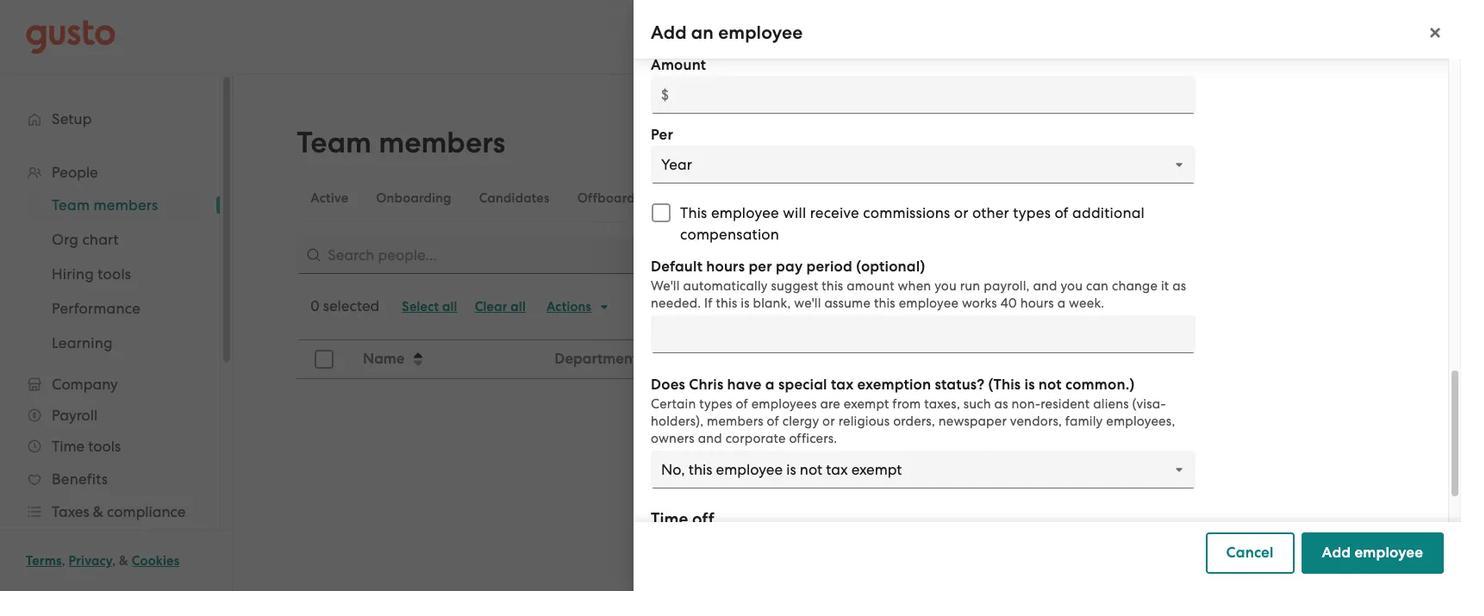 Task type: locate. For each thing, give the bounding box(es) containing it.
as right it
[[1173, 279, 1187, 294]]

1 horizontal spatial types
[[1014, 204, 1051, 222]]

hours right 40
[[1021, 296, 1054, 311]]

employment type
[[1016, 350, 1136, 368]]

assume
[[825, 296, 871, 311]]

1 horizontal spatial and
[[1033, 279, 1058, 294]]

1 horizontal spatial a
[[1058, 296, 1066, 311]]

1 vertical spatial is
[[1025, 376, 1035, 394]]

1 vertical spatial types
[[700, 397, 733, 412]]

as
[[1173, 279, 1187, 294], [995, 397, 1009, 412]]

, left &
[[112, 554, 116, 569]]

as inside does chris have a special tax exemption status? (this is not common.) certain types of employees are exempt from taxes, such as non-resident aliens (visa- holders), members of clergy or religious orders, newspaper vendors, family employees, owners and corporate officers.
[[995, 397, 1009, 412]]

this
[[680, 204, 708, 222]]

of left additional
[[1055, 204, 1069, 222]]

hours
[[707, 258, 745, 276], [1021, 296, 1054, 311]]

as inside default hours per pay period (optional) we'll automatically suggest this amount when you run payroll, and you can change it as needed. if this is blank, we'll assume this employee works 40 hours a week.
[[1173, 279, 1187, 294]]

0 vertical spatial hours
[[707, 258, 745, 276]]

common.)
[[1066, 376, 1135, 394]]

add for add employee
[[1322, 544, 1352, 562]]

employee inside button
[[1355, 544, 1424, 562]]

onboarding
[[376, 191, 452, 206]]

add
[[651, 22, 687, 44], [1322, 544, 1352, 562]]

types inside does chris have a special tax exemption status? (this is not common.) certain types of employees are exempt from taxes, such as non-resident aliens (visa- holders), members of clergy or religious orders, newspaper vendors, family employees, owners and corporate officers.
[[700, 397, 733, 412]]

clear all
[[475, 299, 526, 315]]

terms
[[26, 554, 62, 569]]

0 horizontal spatial as
[[995, 397, 1009, 412]]

this down automatically
[[716, 296, 738, 311]]

all right select
[[442, 299, 458, 315]]

as down (this
[[995, 397, 1009, 412]]

candidates button
[[465, 178, 564, 219]]

of down employees
[[767, 414, 779, 429]]

an
[[691, 22, 714, 44]]

0 horizontal spatial is
[[741, 296, 750, 311]]

0 horizontal spatial add
[[651, 22, 687, 44]]

2 horizontal spatial this
[[874, 296, 896, 311]]

exemption
[[858, 376, 932, 394]]

tax
[[831, 376, 854, 394]]

1 horizontal spatial add
[[1322, 544, 1352, 562]]

certain
[[651, 397, 696, 412]]

department button
[[544, 341, 828, 378]]

1 horizontal spatial of
[[767, 414, 779, 429]]

of
[[1055, 204, 1069, 222], [736, 397, 748, 412], [767, 414, 779, 429]]

you left run
[[935, 279, 957, 294]]

employment
[[1016, 350, 1102, 368]]

0 horizontal spatial members
[[379, 125, 506, 160]]

or
[[954, 204, 969, 222], [823, 414, 835, 429]]

1 horizontal spatial ,
[[112, 554, 116, 569]]

owners
[[651, 431, 695, 447]]

compensation
[[680, 226, 780, 243]]

all right clear
[[511, 299, 526, 315]]

0 horizontal spatial and
[[698, 431, 722, 447]]

such
[[964, 397, 991, 412]]

we'll
[[794, 296, 821, 311]]

a left week.
[[1058, 296, 1066, 311]]

0 horizontal spatial or
[[823, 414, 835, 429]]

add a team member drawer dialog
[[634, 0, 1462, 592]]

members up onboarding
[[379, 125, 506, 160]]

holders),
[[651, 414, 704, 429]]

automatically
[[683, 279, 768, 294]]

dismissed
[[682, 191, 743, 206]]

1 all from the left
[[442, 299, 458, 315]]

aliens
[[1094, 397, 1129, 412]]

all inside 'button'
[[442, 299, 458, 315]]

a up employees
[[766, 376, 775, 394]]

special
[[779, 376, 828, 394]]

and right payroll,
[[1033, 279, 1058, 294]]

we'll
[[651, 279, 680, 294]]

and down holders),
[[698, 431, 722, 447]]

from
[[893, 397, 921, 412]]

and
[[1033, 279, 1058, 294], [698, 431, 722, 447]]

This employee will receive commissions or other types of additional compensation checkbox
[[642, 194, 680, 232]]

add inside button
[[1322, 544, 1352, 562]]

and inside default hours per pay period (optional) we'll automatically suggest this amount when you run payroll, and you can change it as needed. if this is blank, we'll assume this employee works 40 hours a week.
[[1033, 279, 1058, 294]]

a inside default hours per pay period (optional) we'll automatically suggest this amount when you run payroll, and you can change it as needed. if this is blank, we'll assume this employee works 40 hours a week.
[[1058, 296, 1066, 311]]

non-
[[1012, 397, 1041, 412]]

0 horizontal spatial types
[[700, 397, 733, 412]]

1 vertical spatial of
[[736, 397, 748, 412]]

types down "chris"
[[700, 397, 733, 412]]

2 you from the left
[[1061, 279, 1083, 294]]

is
[[741, 296, 750, 311], [1025, 376, 1035, 394]]

is up non-
[[1025, 376, 1035, 394]]

, left 'privacy'
[[62, 554, 65, 569]]

0 vertical spatial is
[[741, 296, 750, 311]]

1 vertical spatial as
[[995, 397, 1009, 412]]

&
[[119, 554, 129, 569]]

,
[[62, 554, 65, 569], [112, 554, 116, 569]]

new notifications image
[[637, 298, 654, 316]]

Amount field
[[651, 76, 1196, 114]]

1 vertical spatial add
[[1322, 544, 1352, 562]]

religious
[[839, 414, 890, 429]]

pay
[[776, 258, 803, 276]]

hours up automatically
[[707, 258, 745, 276]]

0 selected status
[[311, 298, 380, 315]]

you up week.
[[1061, 279, 1083, 294]]

types right other
[[1014, 204, 1051, 222]]

0 horizontal spatial you
[[935, 279, 957, 294]]

a
[[1058, 296, 1066, 311], [766, 376, 775, 394]]

of down have
[[736, 397, 748, 412]]

0 horizontal spatial ,
[[62, 554, 65, 569]]

or left other
[[954, 204, 969, 222]]

members inside does chris have a special tax exemption status? (this is not common.) certain types of employees are exempt from taxes, such as non-resident aliens (visa- holders), members of clergy or religious orders, newspaper vendors, family employees, owners and corporate officers.
[[707, 414, 764, 429]]

0 vertical spatial and
[[1033, 279, 1058, 294]]

is inside default hours per pay period (optional) we'll automatically suggest this amount when you run payroll, and you can change it as needed. if this is blank, we'll assume this employee works 40 hours a week.
[[741, 296, 750, 311]]

home image
[[26, 19, 116, 54]]

or inside this employee will receive commissions or other types of additional compensation
[[954, 204, 969, 222]]

0 vertical spatial of
[[1055, 204, 1069, 222]]

1 vertical spatial members
[[707, 414, 764, 429]]

employee inside this employee will receive commissions or other types of additional compensation
[[711, 204, 779, 222]]

40
[[1001, 296, 1017, 311]]

0 vertical spatial types
[[1014, 204, 1051, 222]]

all for clear all
[[511, 299, 526, 315]]

0 vertical spatial as
[[1173, 279, 1187, 294]]

clear all button
[[466, 293, 535, 321]]

1 horizontal spatial is
[[1025, 376, 1035, 394]]

0 vertical spatial add
[[651, 22, 687, 44]]

0 vertical spatial or
[[954, 204, 969, 222]]

members
[[379, 125, 506, 160], [707, 414, 764, 429]]

1 horizontal spatial members
[[707, 414, 764, 429]]

can
[[1087, 279, 1109, 294]]

this down the period
[[822, 279, 844, 294]]

2 , from the left
[[112, 554, 116, 569]]

per
[[749, 258, 772, 276]]

this down amount
[[874, 296, 896, 311]]

week.
[[1069, 296, 1105, 311]]

2 all from the left
[[511, 299, 526, 315]]

cookies
[[132, 554, 180, 569]]

0 horizontal spatial of
[[736, 397, 748, 412]]

orders,
[[893, 414, 936, 429]]

exempt
[[844, 397, 889, 412]]

1 vertical spatial or
[[823, 414, 835, 429]]

0 vertical spatial a
[[1058, 296, 1066, 311]]

offboarding button
[[564, 178, 669, 219]]

0 horizontal spatial a
[[766, 376, 775, 394]]

1 horizontal spatial all
[[511, 299, 526, 315]]

add employee
[[1322, 544, 1424, 562]]

1 vertical spatial and
[[698, 431, 722, 447]]

types inside this employee will receive commissions or other types of additional compensation
[[1014, 204, 1051, 222]]

1 horizontal spatial you
[[1061, 279, 1083, 294]]

1 vertical spatial hours
[[1021, 296, 1054, 311]]

time off
[[651, 510, 715, 529]]

1 horizontal spatial as
[[1173, 279, 1187, 294]]

members up corporate
[[707, 414, 764, 429]]

1 horizontal spatial or
[[954, 204, 969, 222]]

all
[[442, 299, 458, 315], [511, 299, 526, 315]]

blank,
[[753, 296, 791, 311]]

or down are
[[823, 414, 835, 429]]

0 horizontal spatial all
[[442, 299, 458, 315]]

commissions
[[863, 204, 951, 222]]

2 horizontal spatial of
[[1055, 204, 1069, 222]]

is down automatically
[[741, 296, 750, 311]]

name button
[[353, 341, 543, 378]]

when
[[898, 279, 932, 294]]

selected
[[323, 298, 380, 315]]

1 vertical spatial a
[[766, 376, 775, 394]]

other
[[973, 204, 1010, 222]]

all inside button
[[511, 299, 526, 315]]

not
[[1039, 376, 1062, 394]]

1 horizontal spatial hours
[[1021, 296, 1054, 311]]

(this
[[989, 376, 1021, 394]]

team members
[[297, 125, 506, 160]]



Task type: vqa. For each thing, say whether or not it's contained in the screenshot.
top live
no



Task type: describe. For each thing, give the bounding box(es) containing it.
payroll,
[[984, 279, 1030, 294]]

amount
[[847, 279, 895, 294]]

chris
[[689, 376, 724, 394]]

cancel button
[[1206, 533, 1295, 574]]

is inside does chris have a special tax exemption status? (this is not common.) certain types of employees are exempt from taxes, such as non-resident aliens (visa- holders), members of clergy or religious orders, newspaper vendors, family employees, owners and corporate officers.
[[1025, 376, 1035, 394]]

additional
[[1073, 204, 1145, 222]]

clear
[[475, 299, 508, 315]]

employee inside default hours per pay period (optional) we'll automatically suggest this amount when you run payroll, and you can change it as needed. if this is blank, we'll assume this employee works 40 hours a week.
[[899, 296, 959, 311]]

clergy
[[783, 414, 819, 429]]

Default hours per pay period (optional) field
[[651, 316, 1196, 354]]

default
[[651, 258, 703, 276]]

employees,
[[1107, 414, 1176, 429]]

1 , from the left
[[62, 554, 65, 569]]

if
[[705, 296, 713, 311]]

1 you from the left
[[935, 279, 957, 294]]

0 horizontal spatial this
[[716, 296, 738, 311]]

suggest
[[771, 279, 819, 294]]

does chris have a special tax exemption status? (this is not common.) certain types of employees are exempt from taxes, such as non-resident aliens (visa- holders), members of clergy or religious orders, newspaper vendors, family employees, owners and corporate officers.
[[651, 376, 1176, 447]]

works
[[962, 296, 998, 311]]

newspaper
[[939, 414, 1007, 429]]

type
[[1105, 350, 1136, 368]]

run
[[960, 279, 981, 294]]

candidates
[[479, 191, 550, 206]]

employees
[[752, 397, 817, 412]]

terms link
[[26, 554, 62, 569]]

taxes,
[[925, 397, 961, 412]]

1 horizontal spatial this
[[822, 279, 844, 294]]

new notifications image
[[637, 298, 654, 316]]

receive
[[810, 204, 860, 222]]

a inside does chris have a special tax exemption status? (this is not common.) certain types of employees are exempt from taxes, such as non-resident aliens (visa- holders), members of clergy or religious orders, newspaper vendors, family employees, owners and corporate officers.
[[766, 376, 775, 394]]

Select all rows on this page checkbox
[[305, 341, 343, 379]]

default hours per pay period (optional) we'll automatically suggest this amount when you run payroll, and you can change it as needed. if this is blank, we'll assume this employee works 40 hours a week.
[[651, 258, 1187, 311]]

add for add an employee
[[651, 22, 687, 44]]

period
[[807, 258, 853, 276]]

does
[[651, 376, 686, 394]]

have
[[727, 376, 762, 394]]

0
[[311, 298, 319, 315]]

cookies button
[[132, 551, 180, 572]]

vendors,
[[1011, 414, 1062, 429]]

(visa-
[[1133, 397, 1167, 412]]

time
[[651, 510, 689, 529]]

select
[[402, 299, 439, 315]]

off
[[693, 510, 715, 529]]

are
[[820, 397, 841, 412]]

Search people... field
[[297, 236, 711, 274]]

and inside does chris have a special tax exemption status? (this is not common.) certain types of employees are exempt from taxes, such as non-resident aliens (visa- holders), members of clergy or religious orders, newspaper vendors, family employees, owners and corporate officers.
[[698, 431, 722, 447]]

dismissed button
[[669, 178, 757, 219]]

amount
[[651, 56, 707, 74]]

active button
[[297, 178, 362, 219]]

privacy
[[69, 554, 112, 569]]

cancel
[[1227, 544, 1274, 562]]

select all
[[402, 299, 458, 315]]

terms , privacy , & cookies
[[26, 554, 180, 569]]

team
[[297, 125, 372, 160]]

0 horizontal spatial hours
[[707, 258, 745, 276]]

will
[[783, 204, 807, 222]]

(optional)
[[856, 258, 926, 276]]

0 vertical spatial members
[[379, 125, 506, 160]]

add an employee
[[651, 22, 803, 44]]

corporate
[[726, 431, 786, 447]]

0 selected
[[311, 298, 380, 315]]

offboarding
[[577, 191, 655, 206]]

name
[[363, 350, 405, 368]]

officers.
[[789, 431, 838, 447]]

all for select all
[[442, 299, 458, 315]]

employment type button
[[1006, 341, 1372, 378]]

active
[[311, 191, 349, 206]]

per
[[651, 126, 674, 144]]

select all button
[[393, 293, 466, 321]]

2 vertical spatial of
[[767, 414, 779, 429]]

onboarding button
[[362, 178, 465, 219]]

it
[[1161, 279, 1170, 294]]

family
[[1066, 414, 1103, 429]]

this employee will receive commissions or other types of additional compensation
[[680, 204, 1145, 243]]

privacy link
[[69, 554, 112, 569]]

change
[[1112, 279, 1158, 294]]

account menu element
[[1129, 0, 1436, 73]]

or inside does chris have a special tax exemption status? (this is not common.) certain types of employees are exempt from taxes, such as non-resident aliens (visa- holders), members of clergy or religious orders, newspaper vendors, family employees, owners and corporate officers.
[[823, 414, 835, 429]]

needed.
[[651, 296, 701, 311]]

add employee button
[[1302, 533, 1444, 574]]

resident
[[1041, 397, 1090, 412]]

of inside this employee will receive commissions or other types of additional compensation
[[1055, 204, 1069, 222]]

team members tab list
[[297, 174, 1386, 222]]



